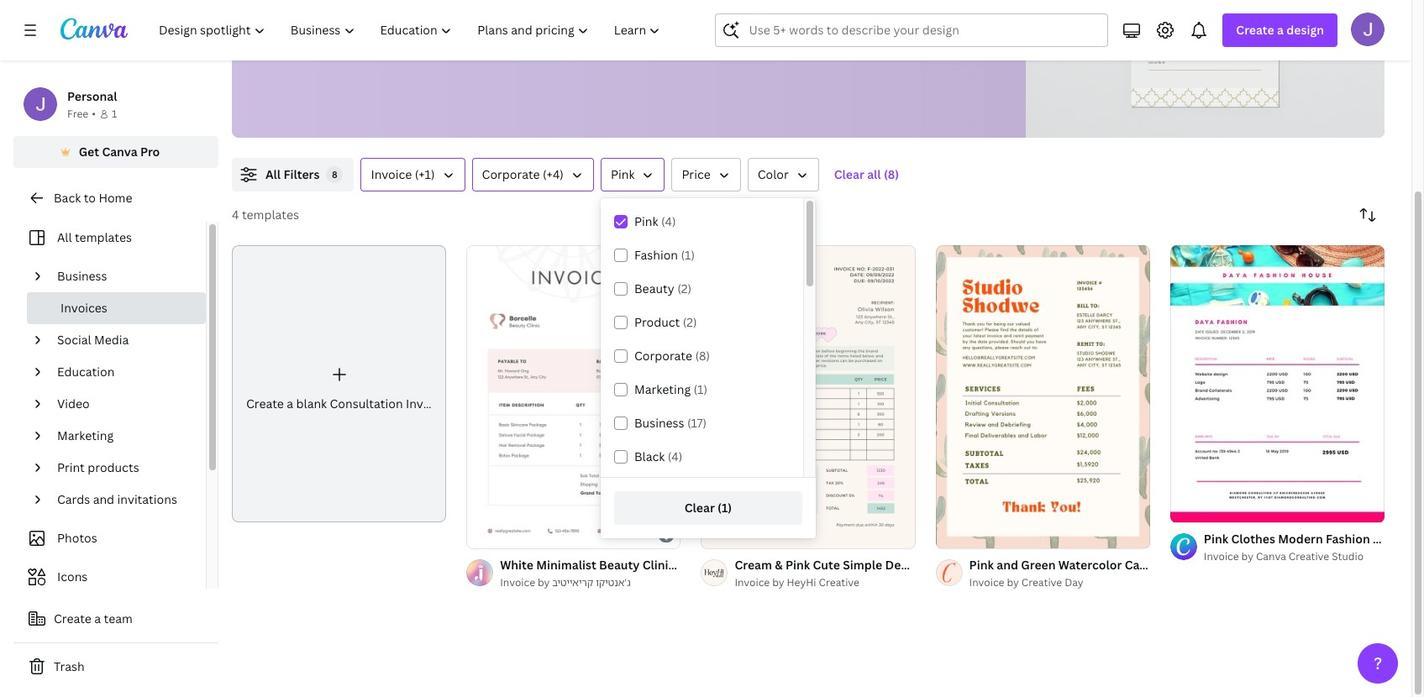 Task type: describe. For each thing, give the bounding box(es) containing it.
clear all (8)
[[834, 166, 899, 182]]

l
[[1417, 531, 1424, 547]]

corporate (+4) button
[[472, 158, 594, 192]]

create a design
[[1236, 22, 1324, 38]]

icons
[[57, 569, 88, 585]]

skip
[[259, 8, 286, 26]]

fashion (1)
[[634, 247, 695, 263]]

and right cards
[[93, 491, 114, 507]]

1
[[112, 107, 117, 121]]

product
[[634, 314, 680, 330]]

pink clothes modern fashion invoice l link
[[1204, 530, 1424, 549]]

opt
[[482, 8, 504, 26]]

cream & pink cute simple designer freelance invoice invoice by heyhi creative
[[735, 557, 1039, 590]]

Sort by button
[[1351, 198, 1385, 232]]

cards and invitations
[[57, 491, 177, 507]]

consultancy
[[1167, 557, 1239, 573]]

video
[[57, 396, 90, 412]]

filters
[[283, 166, 320, 182]]

get
[[79, 144, 99, 160]]

all templates link
[[24, 222, 196, 254]]

business (17)
[[634, 415, 707, 431]]

creative for clothes
[[1289, 550, 1329, 564]]

0 horizontal spatial for
[[466, 29, 485, 48]]

(2) for product (2)
[[683, 314, 697, 330]]

color button
[[748, 158, 819, 192]]

(4) for pink (4)
[[661, 213, 676, 229]]

and inside "pink and green watercolor cactus consultancy invoice invoice by creative day"
[[997, 557, 1018, 573]]

cards
[[57, 491, 90, 507]]

corporate (8)
[[634, 348, 710, 364]]

pink clothes modern fashion invoice letterhead image
[[1170, 245, 1385, 523]]

media
[[94, 332, 129, 348]]

pink and green watercolor cactus consultancy invoice invoice by creative day
[[969, 557, 1283, 590]]

black (4)
[[634, 449, 682, 465]]

design
[[1286, 22, 1324, 38]]

by inside cream & pink cute simple designer freelance invoice invoice by heyhi creative
[[772, 576, 784, 590]]

cream & pink cute simple designer freelance invoice link
[[735, 556, 1039, 575]]

customize
[[322, 29, 390, 48]]

beauty inside white minimalist beauty clinic service invoice invoice by ג'אנטיקו קריאייטיב
[[599, 557, 640, 573]]

and up customize
[[325, 8, 349, 26]]

cream & pink cute simple designer freelance invoice image
[[701, 245, 915, 548]]

4 templates
[[232, 207, 299, 223]]

price button
[[672, 158, 741, 192]]

0 horizontal spatial fashion
[[634, 247, 678, 263]]

cream
[[735, 557, 772, 573]]

by inside white minimalist beauty clinic service invoice invoice by ג'אנטיקו קריאייטיב
[[538, 576, 550, 590]]

impression
[[678, 29, 749, 48]]

corporate for corporate (+4)
[[482, 166, 540, 182]]

by inside "pink and green watercolor cactus consultancy invoice invoice by creative day"
[[1007, 576, 1019, 590]]

canva inside pink clothes modern fashion invoice l invoice by canva creative studio
[[1256, 550, 1286, 564]]

invoice (+1)
[[371, 166, 435, 182]]

create a blank consultation invoice
[[246, 396, 447, 412]]

(1) inside button
[[718, 500, 732, 516]]

and left opt
[[454, 8, 478, 26]]

1 horizontal spatial for
[[507, 8, 526, 26]]

price
[[682, 166, 711, 182]]

0 horizontal spatial (8)
[[695, 348, 710, 364]]

create a blank consultation invoice link
[[232, 245, 447, 523]]

invoice by ג'אנטיקו קריאייטיב link
[[500, 575, 681, 591]]

trash link
[[13, 650, 218, 684]]

a left good
[[631, 29, 639, 48]]

pink for pink and green watercolor cactus consultancy invoice invoice by creative day
[[969, 557, 994, 573]]

create a blank consultation invoice element
[[232, 245, 447, 523]]

blank
[[296, 396, 327, 412]]

(2) for beauty (2)
[[677, 281, 691, 297]]

watercolor
[[1058, 557, 1122, 573]]

boring
[[352, 8, 394, 26]]

clear for clear (1)
[[685, 500, 715, 516]]

white minimalist beauty clinic service invoice link
[[500, 556, 765, 575]]

pink button
[[601, 158, 665, 192]]

(8) inside button
[[884, 166, 899, 182]]

clear (1) button
[[614, 491, 802, 525]]

and left get
[[753, 29, 777, 48]]

templates for 4 templates
[[242, 207, 299, 223]]

invitations
[[117, 491, 177, 507]]

back
[[54, 190, 81, 206]]

home
[[99, 190, 132, 206]]

create for create a team
[[54, 611, 91, 627]]

white
[[500, 557, 533, 573]]

2 horizontal spatial for
[[701, 8, 720, 26]]

all for all templates
[[57, 229, 72, 245]]

beauty (2)
[[634, 281, 691, 297]]

freelance
[[939, 557, 995, 573]]

print products link
[[50, 452, 196, 484]]

(+1)
[[415, 166, 435, 182]]

minimalist
[[536, 557, 596, 573]]

4
[[232, 207, 239, 223]]

education
[[57, 364, 115, 380]]

canva's
[[530, 8, 580, 26]]

1 consulting invoice templates image from the left
[[1026, 0, 1385, 138]]

free
[[67, 107, 88, 121]]

day
[[1065, 576, 1083, 590]]

a down boring
[[393, 29, 401, 48]]

cactus
[[1125, 557, 1164, 573]]

creative for and
[[1021, 576, 1062, 590]]

8 filter options selected element
[[326, 166, 343, 183]]

(4) for black (4)
[[668, 449, 682, 465]]

(1) for fashion
[[681, 247, 695, 263]]

•
[[92, 107, 96, 121]]

pro
[[140, 144, 160, 160]]

products
[[88, 460, 139, 476]]

0 vertical spatial beauty
[[634, 281, 674, 297]]

video link
[[50, 388, 196, 420]]

0 horizontal spatial to
[[84, 190, 96, 206]]

marketing for marketing
[[57, 428, 114, 444]]

invoice
[[583, 8, 629, 26]]

personal
[[67, 88, 117, 104]]

marketing (1)
[[634, 381, 707, 397]]

photos link
[[24, 523, 196, 554]]

business.
[[259, 29, 319, 48]]

get canva pro button
[[13, 136, 218, 168]]

business link
[[50, 260, 196, 292]]



Task type: locate. For each thing, give the bounding box(es) containing it.
fashion up studio
[[1326, 531, 1370, 547]]

corporate left (+4)
[[482, 166, 540, 182]]

1 vertical spatial marketing
[[57, 428, 114, 444]]

(1)
[[681, 247, 695, 263], [694, 381, 707, 397], [718, 500, 732, 516]]

invoice by heyhi creative link
[[735, 575, 915, 591]]

(4)
[[661, 213, 676, 229], [668, 449, 682, 465]]

business up invoices
[[57, 268, 107, 284]]

corporate for corporate (8)
[[634, 348, 692, 364]]

2 horizontal spatial creative
[[1289, 550, 1329, 564]]

0 horizontal spatial marketing
[[57, 428, 114, 444]]

all
[[867, 166, 881, 182]]

pink up fashion (1)
[[634, 213, 658, 229]]

creative down green
[[1021, 576, 1062, 590]]

help
[[535, 29, 563, 48]]

0 vertical spatial clear
[[834, 166, 864, 182]]

clear all (8) button
[[826, 158, 907, 192]]

invoice inside "invoice (+1)" button
[[371, 166, 412, 182]]

0 vertical spatial all
[[265, 166, 281, 182]]

all left filters
[[265, 166, 281, 182]]

fast.
[[836, 29, 865, 48]]

by left day
[[1007, 576, 1019, 590]]

leave
[[594, 29, 628, 48]]

0 vertical spatial business
[[57, 268, 107, 284]]

1 vertical spatial beauty
[[599, 557, 640, 573]]

0 horizontal spatial clear
[[685, 500, 715, 516]]

clear for clear all (8)
[[834, 166, 864, 182]]

(+4)
[[543, 166, 564, 182]]

0 vertical spatial to
[[518, 29, 531, 48]]

1 vertical spatial corporate
[[634, 348, 692, 364]]

back to home link
[[13, 181, 218, 215]]

1 horizontal spatial corporate
[[634, 348, 692, 364]]

canva inside button
[[102, 144, 137, 160]]

corporate inside the corporate (+4) button
[[482, 166, 540, 182]]

templates up good
[[633, 8, 698, 26]]

1 vertical spatial fashion
[[1326, 531, 1370, 547]]

by down the clothes
[[1241, 550, 1253, 564]]

print
[[57, 460, 85, 476]]

invoices
[[397, 8, 451, 26]]

(8) right all
[[884, 166, 899, 182]]

for up impression
[[701, 8, 720, 26]]

template
[[404, 29, 463, 48]]

1 horizontal spatial fashion
[[1326, 531, 1370, 547]]

0 horizontal spatial all
[[57, 229, 72, 245]]

creative inside "pink and green watercolor cactus consultancy invoice invoice by creative day"
[[1021, 576, 1062, 590]]

social
[[57, 332, 91, 348]]

a left the blank
[[287, 396, 293, 412]]

product (2)
[[634, 314, 697, 330]]

fashion
[[634, 247, 678, 263], [1326, 531, 1370, 547]]

by down minimalist
[[538, 576, 550, 590]]

1 vertical spatial business
[[634, 415, 684, 431]]

pink for pink (4)
[[634, 213, 658, 229]]

pink up pink (4) at the top left of the page
[[611, 166, 635, 182]]

fashion inside pink clothes modern fashion invoice l invoice by canva creative studio
[[1326, 531, 1370, 547]]

get canva pro
[[79, 144, 160, 160]]

0 horizontal spatial corporate
[[482, 166, 540, 182]]

invoice by canva creative studio link
[[1204, 549, 1385, 566]]

(2) up product (2)
[[677, 281, 691, 297]]

templates inside the 'skip plain and boring invoices and opt for canva's invoice templates for your consulting business. customize a template for free to help you leave a good impression and get paid fast.'
[[633, 8, 698, 26]]

0 vertical spatial corporate
[[482, 166, 540, 182]]

a inside button
[[94, 611, 101, 627]]

by down &
[[772, 576, 784, 590]]

jacob simon image
[[1351, 13, 1385, 46]]

0 vertical spatial (2)
[[677, 281, 691, 297]]

consulting
[[756, 8, 824, 26]]

corporate (+4)
[[482, 166, 564, 182]]

0 vertical spatial (4)
[[661, 213, 676, 229]]

invoice
[[371, 166, 412, 182], [406, 396, 447, 412], [1373, 531, 1415, 547], [1204, 550, 1239, 564], [723, 557, 765, 573], [998, 557, 1039, 573], [1242, 557, 1283, 573], [500, 576, 535, 590], [735, 576, 770, 590], [969, 576, 1004, 590]]

clinic
[[642, 557, 675, 573]]

1 vertical spatial to
[[84, 190, 96, 206]]

(1) up (17)
[[694, 381, 707, 397]]

0 horizontal spatial templates
[[75, 229, 132, 245]]

1 vertical spatial (4)
[[668, 449, 682, 465]]

0 vertical spatial marketing
[[634, 381, 691, 397]]

pink left green
[[969, 557, 994, 573]]

a left team
[[94, 611, 101, 627]]

good
[[642, 29, 675, 48]]

business for business
[[57, 268, 107, 284]]

(4) up fashion (1)
[[661, 213, 676, 229]]

create for create a design
[[1236, 22, 1274, 38]]

a for create a team
[[94, 611, 101, 627]]

(1) up service
[[718, 500, 732, 516]]

education link
[[50, 356, 196, 388]]

and left green
[[997, 557, 1018, 573]]

business
[[57, 268, 107, 284], [634, 415, 684, 431]]

social media
[[57, 332, 129, 348]]

a for create a design
[[1277, 22, 1284, 38]]

pink for pink clothes modern fashion invoice l invoice by canva creative studio
[[1204, 531, 1228, 547]]

1 vertical spatial (8)
[[695, 348, 710, 364]]

None search field
[[715, 13, 1108, 47]]

קריאייטיב
[[552, 576, 593, 590]]

create left the blank
[[246, 396, 284, 412]]

&
[[775, 557, 783, 573]]

1 vertical spatial create
[[246, 396, 284, 412]]

(1) up beauty (2)
[[681, 247, 695, 263]]

skip plain and boring invoices and opt for canva's invoice templates for your consulting business. customize a template for free to help you leave a good impression and get paid fast.
[[259, 8, 865, 48]]

you
[[566, 29, 590, 48]]

social media link
[[50, 324, 196, 356]]

clear
[[834, 166, 864, 182], [685, 500, 715, 516]]

create
[[1236, 22, 1274, 38], [246, 396, 284, 412], [54, 611, 91, 627]]

to inside the 'skip plain and boring invoices and opt for canva's invoice templates for your consulting business. customize a template for free to help you leave a good impression and get paid fast.'
[[518, 29, 531, 48]]

canva left pro
[[102, 144, 137, 160]]

1 vertical spatial (2)
[[683, 314, 697, 330]]

invoice (+1) button
[[361, 158, 465, 192]]

1 horizontal spatial templates
[[242, 207, 299, 223]]

create left the design
[[1236, 22, 1274, 38]]

templates right 4
[[242, 207, 299, 223]]

1 horizontal spatial creative
[[1021, 576, 1062, 590]]

all for all filters
[[265, 166, 281, 182]]

invoice by creative day link
[[969, 575, 1150, 591]]

1 vertical spatial all
[[57, 229, 72, 245]]

(1) for marketing
[[694, 381, 707, 397]]

fashion down pink (4) at the top left of the page
[[634, 247, 678, 263]]

Search search field
[[749, 14, 1098, 46]]

designer
[[885, 557, 936, 573]]

by inside pink clothes modern fashion invoice l invoice by canva creative studio
[[1241, 550, 1253, 564]]

for right opt
[[507, 8, 526, 26]]

0 vertical spatial canva
[[102, 144, 137, 160]]

canva down the clothes
[[1256, 550, 1286, 564]]

clear inside clear (1) button
[[685, 500, 715, 516]]

0 vertical spatial templates
[[633, 8, 698, 26]]

0 horizontal spatial canva
[[102, 144, 137, 160]]

clear left all
[[834, 166, 864, 182]]

all down back
[[57, 229, 72, 245]]

0 vertical spatial (1)
[[681, 247, 695, 263]]

create inside button
[[54, 611, 91, 627]]

1 vertical spatial (1)
[[694, 381, 707, 397]]

templates for all templates
[[75, 229, 132, 245]]

corporate down product (2)
[[634, 348, 692, 364]]

(8) up marketing (1)
[[695, 348, 710, 364]]

green
[[1021, 557, 1056, 573]]

service
[[678, 557, 720, 573]]

pink for pink
[[611, 166, 635, 182]]

templates down back to home
[[75, 229, 132, 245]]

beauty up product
[[634, 281, 674, 297]]

black
[[634, 449, 665, 465]]

get
[[780, 29, 801, 48]]

a for create a blank consultation invoice
[[287, 396, 293, 412]]

free
[[488, 29, 514, 48]]

to right back
[[84, 190, 96, 206]]

a inside dropdown button
[[1277, 22, 1284, 38]]

invoice inside create a blank consultation invoice element
[[406, 396, 447, 412]]

1 horizontal spatial clear
[[834, 166, 864, 182]]

2 consulting invoice templates image from the left
[[1131, 0, 1279, 107]]

0 vertical spatial fashion
[[634, 247, 678, 263]]

plain
[[289, 8, 321, 26]]

ג'אנטיקו
[[596, 576, 631, 590]]

clear (1)
[[685, 500, 732, 516]]

for
[[507, 8, 526, 26], [701, 8, 720, 26], [466, 29, 485, 48]]

creative inside pink clothes modern fashion invoice l invoice by canva creative studio
[[1289, 550, 1329, 564]]

icons link
[[24, 561, 196, 593]]

0 horizontal spatial business
[[57, 268, 107, 284]]

2 vertical spatial (1)
[[718, 500, 732, 516]]

for left "free"
[[466, 29, 485, 48]]

create down 'icons'
[[54, 611, 91, 627]]

beauty up ג'אנטיקו
[[599, 557, 640, 573]]

1 horizontal spatial create
[[246, 396, 284, 412]]

create inside dropdown button
[[1236, 22, 1274, 38]]

2 vertical spatial templates
[[75, 229, 132, 245]]

1 horizontal spatial (8)
[[884, 166, 899, 182]]

studio
[[1332, 550, 1364, 564]]

(2) right product
[[683, 314, 697, 330]]

marketing down "video"
[[57, 428, 114, 444]]

to right "free"
[[518, 29, 531, 48]]

0 horizontal spatial creative
[[819, 576, 859, 590]]

pink and green watercolor cactus consultancy invoice link
[[969, 556, 1283, 575]]

marketing link
[[50, 420, 196, 452]]

1 vertical spatial canva
[[1256, 550, 1286, 564]]

clear up service
[[685, 500, 715, 516]]

0 vertical spatial create
[[1236, 22, 1274, 38]]

marketing up business (17)
[[634, 381, 691, 397]]

1 horizontal spatial canva
[[1256, 550, 1286, 564]]

1 vertical spatial templates
[[242, 207, 299, 223]]

business for business (17)
[[634, 415, 684, 431]]

creative down pink clothes modern fashion invoice l link
[[1289, 550, 1329, 564]]

1 horizontal spatial business
[[634, 415, 684, 431]]

all templates
[[57, 229, 132, 245]]

white minimalist beauty clinic service invoice invoice by ג'אנטיקו קריאייטיב
[[500, 557, 765, 590]]

pink and green watercolor cactus consultancy invoice image
[[936, 245, 1150, 548]]

0 horizontal spatial create
[[54, 611, 91, 627]]

clear inside clear all (8) button
[[834, 166, 864, 182]]

pink (4)
[[634, 213, 676, 229]]

your
[[723, 8, 753, 26]]

consultation
[[330, 396, 403, 412]]

pink inside cream & pink cute simple designer freelance invoice invoice by heyhi creative
[[785, 557, 810, 573]]

invoices
[[60, 300, 107, 316]]

modern
[[1278, 531, 1323, 547]]

0 vertical spatial (8)
[[884, 166, 899, 182]]

business up 'black (4)'
[[634, 415, 684, 431]]

a left the design
[[1277, 22, 1284, 38]]

create a team
[[54, 611, 133, 627]]

pink inside "pink and green watercolor cactus consultancy invoice invoice by creative day"
[[969, 557, 994, 573]]

1 horizontal spatial to
[[518, 29, 531, 48]]

consulting invoice templates image
[[1026, 0, 1385, 138], [1131, 0, 1279, 107]]

create a design button
[[1223, 13, 1337, 47]]

1 horizontal spatial all
[[265, 166, 281, 182]]

create for create a blank consultation invoice
[[246, 396, 284, 412]]

pink clothes modern fashion invoice l invoice by canva creative studio
[[1204, 531, 1424, 564]]

pink up consultancy
[[1204, 531, 1228, 547]]

pink inside button
[[611, 166, 635, 182]]

pink up heyhi
[[785, 557, 810, 573]]

all filters
[[265, 166, 320, 182]]

marketing for marketing (1)
[[634, 381, 691, 397]]

1 horizontal spatial marketing
[[634, 381, 691, 397]]

cards and invitations link
[[50, 484, 196, 516]]

creative inside cream & pink cute simple designer freelance invoice invoice by heyhi creative
[[819, 576, 859, 590]]

templates
[[633, 8, 698, 26], [242, 207, 299, 223], [75, 229, 132, 245]]

pink inside pink clothes modern fashion invoice l invoice by canva creative studio
[[1204, 531, 1228, 547]]

white minimalist beauty clinic service invoice image
[[466, 245, 681, 548]]

1 vertical spatial clear
[[685, 500, 715, 516]]

2 horizontal spatial templates
[[633, 8, 698, 26]]

creative down cute
[[819, 576, 859, 590]]

(2)
[[677, 281, 691, 297], [683, 314, 697, 330]]

pink
[[611, 166, 635, 182], [634, 213, 658, 229], [1204, 531, 1228, 547], [785, 557, 810, 573], [969, 557, 994, 573]]

all
[[265, 166, 281, 182], [57, 229, 72, 245]]

2 vertical spatial create
[[54, 611, 91, 627]]

2 horizontal spatial create
[[1236, 22, 1274, 38]]

(4) right black
[[668, 449, 682, 465]]

top level navigation element
[[148, 13, 675, 47]]



Task type: vqa. For each thing, say whether or not it's contained in the screenshot.
Annual
no



